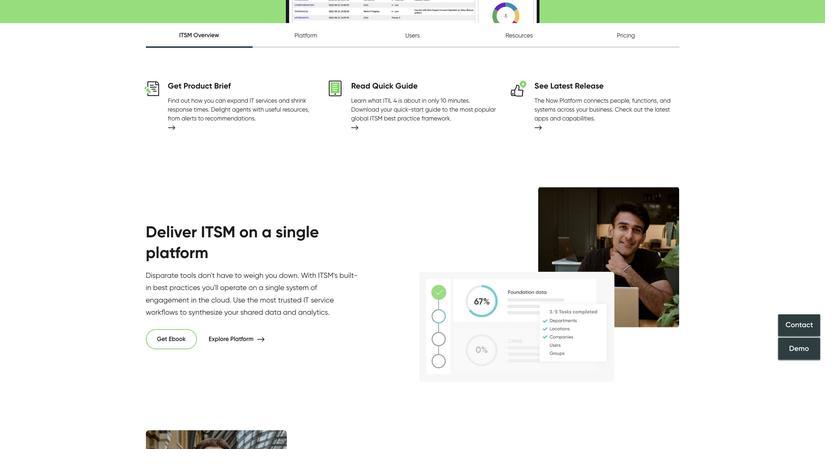 Task type: locate. For each thing, give the bounding box(es) containing it.
recommendations.
[[205, 115, 256, 122]]

most
[[460, 106, 474, 113], [260, 296, 277, 305]]

your inside the now platform connects people, functions, and systems across your business. check out the latest apps and capabilities.
[[577, 106, 588, 113]]

it up 'with'
[[250, 97, 254, 104]]

1 horizontal spatial your
[[381, 106, 393, 113]]

and up useful
[[279, 97, 290, 104]]

your down itil
[[381, 106, 393, 113]]

see
[[535, 81, 549, 91]]

1 vertical spatial in
[[146, 284, 151, 292]]

your up capabilities.
[[577, 106, 588, 113]]

learn
[[351, 97, 367, 104]]

contact link
[[779, 315, 821, 336]]

out up the response
[[181, 97, 190, 104]]

to down times.
[[198, 115, 204, 122]]

expand
[[227, 97, 248, 104]]

0 vertical spatial single
[[276, 222, 319, 242]]

popular
[[475, 106, 496, 113]]

and down trusted
[[283, 308, 297, 317]]

to
[[443, 106, 448, 113], [198, 115, 204, 122], [235, 271, 242, 280], [180, 308, 187, 317]]

system
[[286, 284, 309, 292]]

1 horizontal spatial best
[[384, 115, 396, 122]]

read
[[351, 81, 371, 91]]

with
[[253, 106, 264, 113]]

0 vertical spatial a
[[262, 222, 272, 242]]

itsm inside learn what itil 4 is about in only 10 minutes. download your quick-start guide to the most popular global itsm best practice framework.
[[370, 115, 383, 122]]

2 horizontal spatial your
[[577, 106, 588, 113]]

most up 'data'
[[260, 296, 277, 305]]

down.
[[279, 271, 299, 280]]

your
[[381, 106, 393, 113], [577, 106, 588, 113], [224, 308, 239, 317]]

useful
[[266, 106, 281, 113]]

0 vertical spatial most
[[460, 106, 474, 113]]

1 horizontal spatial out
[[634, 106, 643, 113]]

connects
[[584, 97, 609, 104]]

it up analytics.
[[304, 296, 309, 305]]

the
[[450, 106, 459, 113], [645, 106, 654, 113], [199, 296, 210, 305], [247, 296, 258, 305]]

deliver
[[146, 222, 197, 242]]

0 vertical spatial it
[[250, 97, 254, 104]]

you inside disparate tools don't have to weigh you down. with itsm's built- in best practices you'll operate on a single system of engagement in the cloud. use the most trusted it service workflows to synthesize your shared data and analytics.
[[265, 271, 277, 280]]

service
[[311, 296, 334, 305]]

now
[[546, 97, 558, 104]]

0 horizontal spatial itsm
[[201, 222, 236, 242]]

in left only
[[422, 97, 427, 104]]

across
[[558, 106, 575, 113]]

business.
[[590, 106, 614, 113]]

systems
[[535, 106, 556, 113]]

1 vertical spatial itsm
[[201, 222, 236, 242]]

guide
[[426, 106, 441, 113]]

0 horizontal spatial it
[[250, 97, 254, 104]]

you right weigh
[[265, 271, 277, 280]]

on inside disparate tools don't have to weigh you down. with itsm's built- in best practices you'll operate on a single system of engagement in the cloud. use the most trusted it service workflows to synthesize your shared data and analytics.
[[249, 284, 257, 292]]

a inside deliver itsm on a single platform
[[262, 222, 272, 242]]

1 horizontal spatial you
[[265, 271, 277, 280]]

0 vertical spatial you
[[204, 97, 214, 104]]

1 horizontal spatial itsm
[[370, 115, 383, 122]]

the up synthesize
[[199, 296, 210, 305]]

0 vertical spatial on
[[240, 222, 258, 242]]

demo link
[[779, 338, 821, 360]]

guide
[[396, 81, 418, 91]]

single inside deliver itsm on a single platform
[[276, 222, 319, 242]]

to up operate
[[235, 271, 242, 280]]

functions,
[[633, 97, 659, 104]]

on inside deliver itsm on a single platform
[[240, 222, 258, 242]]

agents
[[232, 106, 251, 113]]

and
[[279, 97, 290, 104], [660, 97, 671, 104], [550, 115, 561, 122], [283, 308, 297, 317]]

1 vertical spatial out
[[634, 106, 643, 113]]

0 horizontal spatial you
[[204, 97, 214, 104]]

1 vertical spatial you
[[265, 271, 277, 280]]

disparate tools don't have to weigh you down. with itsm's built- in best practices you'll operate on a single system of engagement in the cloud. use the most trusted it service workflows to synthesize your shared data and analytics.
[[146, 271, 358, 317]]

shared
[[241, 308, 263, 317]]

and down systems
[[550, 115, 561, 122]]

a
[[262, 222, 272, 242], [259, 284, 264, 292]]

the down minutes.
[[450, 106, 459, 113]]

in
[[422, 97, 427, 104], [146, 284, 151, 292], [191, 296, 197, 305]]

1 horizontal spatial it
[[304, 296, 309, 305]]

it
[[250, 97, 254, 104], [304, 296, 309, 305]]

about
[[404, 97, 421, 104]]

practices
[[170, 284, 200, 292]]

in down disparate at the left bottom
[[146, 284, 151, 292]]

only
[[428, 97, 439, 104]]

itsm
[[370, 115, 383, 122], [201, 222, 236, 242]]

0 horizontal spatial your
[[224, 308, 239, 317]]

platform
[[146, 243, 209, 263]]

of
[[311, 284, 317, 292]]

most inside disparate tools don't have to weigh you down. with itsm's built- in best practices you'll operate on a single system of engagement in the cloud. use the most trusted it service workflows to synthesize your shared data and analytics.
[[260, 296, 277, 305]]

1 horizontal spatial in
[[191, 296, 197, 305]]

1 vertical spatial on
[[249, 284, 257, 292]]

best down disparate at the left bottom
[[153, 284, 168, 292]]

most down minutes.
[[460, 106, 474, 113]]

in down practices
[[191, 296, 197, 305]]

0 vertical spatial out
[[181, 97, 190, 104]]

your down use
[[224, 308, 239, 317]]

0 horizontal spatial out
[[181, 97, 190, 104]]

0 horizontal spatial most
[[260, 296, 277, 305]]

to down 10
[[443, 106, 448, 113]]

read quick guide
[[351, 81, 418, 91]]

single inside disparate tools don't have to weigh you down. with itsm's built- in best practices you'll operate on a single system of engagement in the cloud. use the most trusted it service workflows to synthesize your shared data and analytics.
[[265, 284, 285, 292]]

1 vertical spatial it
[[304, 296, 309, 305]]

0 vertical spatial best
[[384, 115, 396, 122]]

1 vertical spatial most
[[260, 296, 277, 305]]

you up times.
[[204, 97, 214, 104]]

download
[[351, 106, 379, 113]]

quick-
[[394, 106, 411, 113]]

1 vertical spatial a
[[259, 284, 264, 292]]

0 horizontal spatial best
[[153, 284, 168, 292]]

best
[[384, 115, 396, 122], [153, 284, 168, 292]]

itsm's
[[318, 271, 338, 280]]

practice
[[398, 115, 420, 122]]

to inside find out how you can expand it services and shrink response times. delight agents with useful resources, from alerts to recommendations.
[[198, 115, 204, 122]]

you
[[204, 97, 214, 104], [265, 271, 277, 280]]

1 vertical spatial best
[[153, 284, 168, 292]]

1 vertical spatial single
[[265, 284, 285, 292]]

0 vertical spatial in
[[422, 97, 427, 104]]

itsm inside deliver itsm on a single platform
[[201, 222, 236, 242]]

tools
[[180, 271, 196, 280]]

demo
[[790, 344, 810, 353]]

find
[[168, 97, 179, 104]]

on
[[240, 222, 258, 242], [249, 284, 257, 292]]

0 vertical spatial itsm
[[370, 115, 383, 122]]

cloud.
[[211, 296, 232, 305]]

best down quick-
[[384, 115, 396, 122]]

2 vertical spatial in
[[191, 296, 197, 305]]

1 horizontal spatial most
[[460, 106, 474, 113]]

the down functions,
[[645, 106, 654, 113]]

a inside disparate tools don't have to weigh you down. with itsm's built- in best practices you'll operate on a single system of engagement in the cloud. use the most trusted it service workflows to synthesize your shared data and analytics.
[[259, 284, 264, 292]]

out down functions,
[[634, 106, 643, 113]]

2 horizontal spatial in
[[422, 97, 427, 104]]



Task type: describe. For each thing, give the bounding box(es) containing it.
itil
[[383, 97, 392, 104]]

disparate
[[146, 271, 179, 280]]

in inside learn what itil 4 is about in only 10 minutes. download your quick-start guide to the most popular global itsm best practice framework.
[[422, 97, 427, 104]]

your inside learn what itil 4 is about in only 10 minutes. download your quick-start guide to the most popular global itsm best practice framework.
[[381, 106, 393, 113]]

learn what itil 4 is about in only 10 minutes. download your quick-start guide to the most popular global itsm best practice framework.
[[351, 97, 496, 122]]

operate
[[220, 284, 247, 292]]

analytics.
[[298, 308, 330, 317]]

response
[[168, 106, 192, 113]]

deliver itsm on a single platform
[[146, 222, 319, 263]]

people,
[[611, 97, 631, 104]]

alerts
[[182, 115, 197, 122]]

contact
[[786, 321, 814, 330]]

it inside disparate tools don't have to weigh you down. with itsm's built- in best practices you'll operate on a single system of engagement in the cloud. use the most trusted it service workflows to synthesize your shared data and analytics.
[[304, 296, 309, 305]]

4
[[394, 97, 397, 104]]

get
[[168, 81, 182, 91]]

the up shared
[[247, 296, 258, 305]]

most inside learn what itil 4 is about in only 10 minutes. download your quick-start guide to the most popular global itsm best practice framework.
[[460, 106, 474, 113]]

don't
[[198, 271, 215, 280]]

the now platform connects people, functions, and systems across your business. check out the latest apps and capabilities.
[[535, 97, 671, 122]]

and inside find out how you can expand it services and shrink response times. delight agents with useful resources, from alerts to recommendations.
[[279, 97, 290, 104]]

latest
[[655, 106, 671, 113]]

and inside disparate tools don't have to weigh you down. with itsm's built- in best practices you'll operate on a single system of engagement in the cloud. use the most trusted it service workflows to synthesize your shared data and analytics.
[[283, 308, 297, 317]]

shrink
[[291, 97, 306, 104]]

out inside find out how you can expand it services and shrink response times. delight agents with useful resources, from alerts to recommendations.
[[181, 97, 190, 104]]

quick
[[373, 81, 394, 91]]

data
[[265, 308, 281, 317]]

is
[[399, 97, 403, 104]]

and up the latest
[[660, 97, 671, 104]]

to down the engagement
[[180, 308, 187, 317]]

brief
[[214, 81, 231, 91]]

framework.
[[422, 115, 452, 122]]

check
[[615, 106, 633, 113]]

out inside the now platform connects people, functions, and systems across your business. check out the latest apps and capabilities.
[[634, 106, 643, 113]]

to inside learn what itil 4 is about in only 10 minutes. download your quick-start guide to the most popular global itsm best practice framework.
[[443, 106, 448, 113]]

the
[[535, 97, 545, 104]]

best inside disparate tools don't have to weigh you down. with itsm's built- in best practices you'll operate on a single system of engagement in the cloud. use the most trusted it service workflows to synthesize your shared data and analytics.
[[153, 284, 168, 292]]

it inside find out how you can expand it services and shrink response times. delight agents with useful resources, from alerts to recommendations.
[[250, 97, 254, 104]]

with
[[301, 271, 317, 280]]

product
[[184, 81, 212, 91]]

start
[[411, 106, 424, 113]]

trusted
[[278, 296, 302, 305]]

find out how you can expand it services and shrink response times. delight agents with useful resources, from alerts to recommendations.
[[168, 97, 310, 122]]

release
[[575, 81, 604, 91]]

times.
[[194, 106, 210, 113]]

synthesize
[[189, 308, 223, 317]]

you'll
[[202, 284, 218, 292]]

what
[[368, 97, 382, 104]]

latest
[[551, 81, 573, 91]]

engagement
[[146, 296, 189, 305]]

platform
[[560, 97, 583, 104]]

services
[[256, 97, 277, 104]]

how
[[191, 97, 203, 104]]

the inside learn what itil 4 is about in only 10 minutes. download your quick-start guide to the most popular global itsm best practice framework.
[[450, 106, 459, 113]]

workflows
[[146, 308, 178, 317]]

global
[[351, 115, 369, 122]]

built-
[[340, 271, 358, 280]]

apps
[[535, 115, 549, 122]]

have
[[217, 271, 233, 280]]

can
[[216, 97, 226, 104]]

minutes.
[[448, 97, 470, 104]]

the inside the now platform connects people, functions, and systems across your business. check out the latest apps and capabilities.
[[645, 106, 654, 113]]

weigh
[[244, 271, 264, 280]]

you inside find out how you can expand it services and shrink response times. delight agents with useful resources, from alerts to recommendations.
[[204, 97, 214, 104]]

10
[[441, 97, 447, 104]]

0 horizontal spatial in
[[146, 284, 151, 292]]

from
[[168, 115, 180, 122]]

resources,
[[283, 106, 310, 113]]

use
[[233, 296, 246, 305]]

delight
[[211, 106, 231, 113]]

get product brief
[[168, 81, 231, 91]]

see latest release
[[535, 81, 604, 91]]

best inside learn what itil 4 is about in only 10 minutes. download your quick-start guide to the most popular global itsm best practice framework.
[[384, 115, 396, 122]]

capabilities.
[[563, 115, 595, 122]]

your inside disparate tools don't have to weigh you down. with itsm's built- in best practices you'll operate on a single system of engagement in the cloud. use the most trusted it service workflows to synthesize your shared data and analytics.
[[224, 308, 239, 317]]



Task type: vqa. For each thing, say whether or not it's contained in the screenshot.
on
yes



